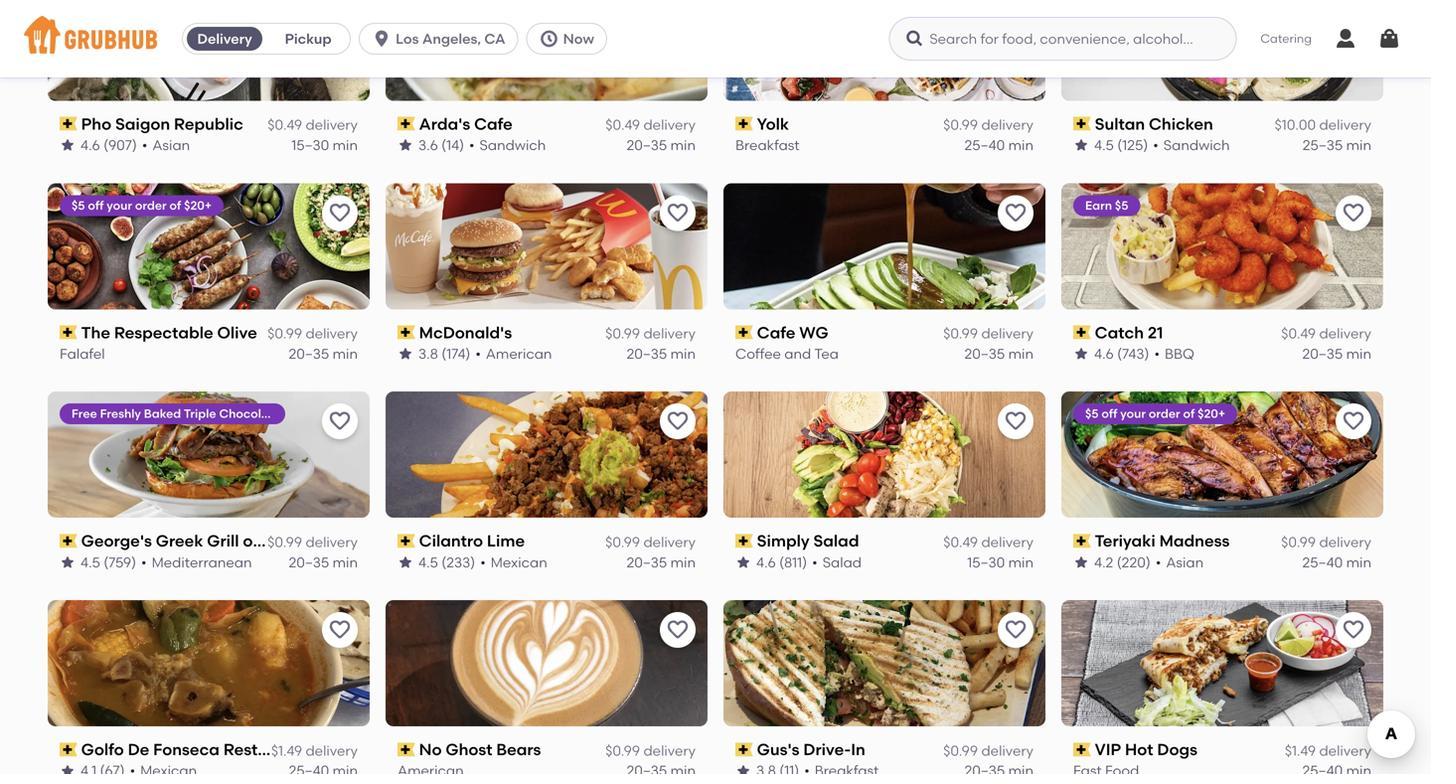 Task type: describe. For each thing, give the bounding box(es) containing it.
20–35 for cafe wg
[[965, 345, 1005, 362]]

$10.00 delivery
[[1275, 117, 1372, 133]]

asian for saigon
[[152, 137, 190, 154]]

3.6
[[419, 137, 438, 154]]

$0.99 for teriyaki madness
[[1282, 534, 1316, 551]]

in
[[851, 740, 866, 760]]

ghost
[[446, 740, 493, 760]]

delivery for cafe wg
[[982, 325, 1034, 342]]

15–30 min for simply salad
[[967, 554, 1034, 571]]

subscription pass image for catch 21
[[1074, 326, 1091, 340]]

order for respectable
[[135, 198, 167, 213]]

star icon image for catch 21
[[1074, 346, 1090, 362]]

the
[[81, 323, 110, 342]]

$0.99 delivery for yolk
[[944, 117, 1034, 133]]

olive
[[217, 323, 257, 342]]

now button
[[526, 23, 615, 55]]

madness
[[1160, 532, 1230, 551]]

• for simply salad
[[812, 554, 818, 571]]

wg
[[799, 323, 829, 342]]

on
[[243, 532, 263, 551]]

subscription pass image for the respectable olive
[[60, 326, 77, 340]]

20–35 min for mcdonald's
[[627, 345, 696, 362]]

4.6 (907)
[[81, 137, 137, 154]]

save this restaurant image for cafe wg
[[1004, 201, 1028, 225]]

25–35 min
[[1303, 137, 1372, 154]]

$0.49 delivery for catch 21
[[1282, 325, 1372, 342]]

min for cafe wg
[[1009, 345, 1034, 362]]

yolk
[[757, 114, 789, 134]]

star icon image for cilantro lime
[[398, 555, 414, 571]]

vip
[[1095, 740, 1121, 760]]

pho saigon republic logo image
[[48, 0, 370, 101]]

fonseca
[[153, 740, 220, 760]]

drive-
[[804, 740, 851, 760]]

$5 for the respectable olive
[[72, 198, 85, 213]]

(907)
[[104, 137, 137, 154]]

• for pho saigon republic
[[142, 137, 148, 154]]

sultan
[[1095, 114, 1145, 134]]

4.5 for cilantro lime
[[419, 554, 438, 571]]

• american
[[475, 345, 552, 362]]

15–30 min for pho saigon republic
[[291, 137, 358, 154]]

$5 off your order of $20+ for madness
[[1086, 407, 1226, 421]]

tea
[[815, 345, 839, 362]]

$0.99 delivery for cafe wg
[[944, 325, 1034, 342]]

and
[[785, 345, 811, 362]]

$0.99 delivery for george's greek grill on 735 figueroa
[[268, 534, 358, 551]]

• for cilantro lime
[[480, 554, 486, 571]]

$20+ for respectable
[[184, 198, 212, 213]]

20–35 for george's greek grill on 735 figueroa
[[289, 554, 329, 571]]

dogs
[[1158, 740, 1198, 760]]

arda's cafe
[[419, 114, 513, 134]]

salad for • salad
[[823, 554, 862, 571]]

25–40 min for yolk
[[965, 137, 1034, 154]]

0 vertical spatial cafe
[[474, 114, 513, 134]]

cilantro
[[419, 532, 483, 551]]

(220)
[[1117, 554, 1151, 571]]

delivery for golfo de fonseca restaurant
[[306, 742, 358, 759]]

pickup
[[285, 30, 332, 47]]

• salad
[[812, 554, 862, 571]]

save this restaurant image for simply salad
[[1004, 410, 1028, 434]]

teriyaki madness logo image
[[1062, 392, 1384, 518]]

saigon
[[115, 114, 170, 134]]

735
[[267, 532, 294, 551]]

min for catch 21
[[1347, 345, 1372, 362]]

$0.99 for no ghost bears
[[606, 742, 640, 759]]

$0.99 delivery for gus's drive-in
[[944, 742, 1034, 759]]

• mediterranean
[[141, 554, 252, 571]]

20–35 min for cilantro lime
[[627, 554, 696, 571]]

teriyaki madness
[[1095, 532, 1230, 551]]

4.5 (759)
[[81, 554, 136, 571]]

los angeles, ca
[[396, 30, 506, 47]]

sultan chicken logo image
[[1062, 0, 1384, 101]]

subscription pass image for no ghost bears
[[398, 743, 415, 757]]

delivery for teriyaki madness
[[1320, 534, 1372, 551]]

hot
[[1125, 740, 1154, 760]]

delivery for george's greek grill on 735 figueroa
[[306, 534, 358, 551]]

4.2
[[1094, 554, 1114, 571]]

$1.49 for vip hot dogs
[[1285, 742, 1316, 759]]

pho
[[81, 114, 111, 134]]

george's greek grill on 735 figueroa logo image
[[48, 392, 370, 518]]

mediterranean
[[152, 554, 252, 571]]

bears
[[496, 740, 541, 760]]

arda's
[[419, 114, 470, 134]]

greek
[[156, 532, 203, 551]]

subscription pass image for george's greek grill on 735 figueroa
[[60, 534, 77, 548]]

vip hot dogs
[[1095, 740, 1198, 760]]

catering
[[1261, 31, 1312, 46]]

4.6 for pho saigon republic
[[81, 137, 100, 154]]

golfo
[[81, 740, 124, 760]]

restaurant
[[223, 740, 311, 760]]

delivery for the respectable olive
[[306, 325, 358, 342]]

25–40 min for teriyaki madness
[[1303, 554, 1372, 571]]

earn $5
[[1086, 198, 1129, 213]]

the respectable olive
[[81, 323, 257, 342]]

subscription pass image for yolk
[[736, 117, 753, 131]]

earn
[[1086, 198, 1112, 213]]

bbq
[[1165, 345, 1195, 362]]

teriyaki
[[1095, 532, 1156, 551]]

• asian for saigon
[[142, 137, 190, 154]]

the respectable olive logo image
[[48, 183, 370, 309]]

Search for food, convenience, alcohol... search field
[[889, 17, 1237, 61]]

25–40 for teriyaki madness
[[1303, 554, 1343, 571]]

1 horizontal spatial cafe
[[757, 323, 796, 342]]

25–35
[[1303, 137, 1343, 154]]

cilantro lime logo image
[[386, 392, 708, 518]]

delivery for yolk
[[982, 117, 1034, 133]]

of for respectable
[[170, 198, 181, 213]]

lime
[[487, 532, 525, 551]]

subscription pass image for simply salad
[[736, 534, 753, 548]]

• sandwich for arda's cafe
[[469, 137, 546, 154]]

$0.49 delivery for pho saigon republic
[[268, 117, 358, 133]]

delivery for gus's drive-in
[[982, 742, 1034, 759]]

pickup button
[[267, 23, 350, 55]]

min for simply salad
[[1009, 554, 1034, 571]]

delivery button
[[183, 23, 267, 55]]

de
[[128, 740, 149, 760]]

grill
[[207, 532, 239, 551]]

cafe wg
[[757, 323, 829, 342]]

falafel
[[60, 345, 105, 362]]

of for madness
[[1183, 407, 1195, 421]]

min for mcdonald's
[[671, 345, 696, 362]]

star icon image for gus's drive-in
[[736, 763, 752, 774]]

$1.49 for golfo de fonseca restaurant
[[271, 742, 302, 759]]

4.5 for george's greek grill on 735 figueroa
[[81, 554, 100, 571]]

mexican
[[491, 554, 548, 571]]

min for teriyaki madness
[[1347, 554, 1372, 571]]

subscription pass image for golfo de fonseca restaurant
[[60, 743, 77, 757]]

3.8
[[419, 345, 438, 362]]

subscription pass image for vip hot dogs
[[1074, 743, 1091, 757]]

$0.49 for pho saigon republic
[[268, 117, 302, 133]]

los
[[396, 30, 419, 47]]

• for catch 21
[[1155, 345, 1160, 362]]

coffee
[[736, 345, 781, 362]]

$0.99 for the respectable olive
[[268, 325, 302, 342]]

mcdonald's logo image
[[386, 183, 708, 309]]

star icon image for arda's cafe
[[398, 137, 414, 153]]



Task type: vqa. For each thing, say whether or not it's contained in the screenshot.
$0.49 associated with Simply Salad
yes



Task type: locate. For each thing, give the bounding box(es) containing it.
$5 off your order of $20+ for respectable
[[72, 198, 212, 213]]

0 vertical spatial off
[[88, 198, 104, 213]]

catering button
[[1247, 16, 1326, 61]]

subscription pass image for sultan chicken
[[1074, 117, 1091, 131]]

1 horizontal spatial $1.49
[[1285, 742, 1316, 759]]

your
[[107, 198, 132, 213], [1121, 407, 1146, 421]]

star icon image for george's greek grill on 735 figueroa
[[60, 555, 76, 571]]

4.6 down catch
[[1094, 345, 1114, 362]]

asian down "madness"
[[1166, 554, 1204, 571]]

3.8 (174)
[[419, 345, 471, 362]]

delivery for catch 21
[[1320, 325, 1372, 342]]

1 vertical spatial asian
[[1166, 554, 1204, 571]]

of
[[170, 198, 181, 213], [1183, 407, 1195, 421]]

• down saigon
[[142, 137, 148, 154]]

subscription pass image up coffee
[[736, 326, 753, 340]]

0 vertical spatial 15–30
[[291, 137, 329, 154]]

george's
[[81, 532, 152, 551]]

15–30 min
[[291, 137, 358, 154], [967, 554, 1034, 571]]

25–40 for yolk
[[965, 137, 1005, 154]]

order
[[135, 198, 167, 213], [1149, 407, 1181, 421]]

4.6 for simply salad
[[756, 554, 776, 571]]

•
[[142, 137, 148, 154], [469, 137, 475, 154], [1153, 137, 1159, 154], [475, 345, 481, 362], [1155, 345, 1160, 362], [141, 554, 147, 571], [480, 554, 486, 571], [812, 554, 818, 571], [1156, 554, 1161, 571]]

simply salad logo image
[[724, 392, 1046, 518]]

$5 down 4.6 (743)
[[1086, 407, 1099, 421]]

1 horizontal spatial $5 off your order of $20+
[[1086, 407, 1226, 421]]

delivery
[[197, 30, 252, 47]]

1 horizontal spatial $1.49 delivery
[[1285, 742, 1372, 759]]

0 horizontal spatial svg image
[[539, 29, 559, 49]]

0 horizontal spatial 25–40 min
[[965, 137, 1034, 154]]

cafe wg logo image
[[724, 183, 1046, 309]]

yolk logo image
[[724, 0, 1046, 101]]

1 $1.49 from the left
[[271, 742, 302, 759]]

• for arda's cafe
[[469, 137, 475, 154]]

0 vertical spatial 15–30 min
[[291, 137, 358, 154]]

star icon image for pho saigon republic
[[60, 137, 76, 153]]

subscription pass image
[[60, 117, 77, 131], [1074, 117, 1091, 131], [60, 534, 77, 548], [398, 534, 415, 548], [1074, 534, 1091, 548], [60, 743, 77, 757], [736, 743, 753, 757]]

• asian for madness
[[1156, 554, 1204, 571]]

subscription pass image for teriyaki madness
[[1074, 534, 1091, 548]]

$0.49 delivery
[[268, 117, 358, 133], [606, 117, 696, 133], [1282, 325, 1372, 342], [944, 534, 1034, 551]]

0 horizontal spatial your
[[107, 198, 132, 213]]

0 vertical spatial $20+
[[184, 198, 212, 213]]

sandwich down arda's cafe
[[480, 137, 546, 154]]

subscription pass image
[[398, 117, 415, 131], [736, 117, 753, 131], [60, 326, 77, 340], [398, 326, 415, 340], [736, 326, 753, 340], [1074, 326, 1091, 340], [736, 534, 753, 548], [398, 743, 415, 757], [1074, 743, 1091, 757]]

4.6 (811)
[[756, 554, 807, 571]]

1 horizontal spatial 15–30
[[967, 554, 1005, 571]]

delivery for sultan chicken
[[1320, 117, 1372, 133]]

1 vertical spatial 15–30
[[967, 554, 1005, 571]]

$1.49 delivery for vip hot dogs
[[1285, 742, 1372, 759]]

angeles,
[[422, 30, 481, 47]]

subscription pass image left vip
[[1074, 743, 1091, 757]]

(759)
[[104, 554, 136, 571]]

subscription pass image up the falafel
[[60, 326, 77, 340]]

pho saigon republic
[[81, 114, 243, 134]]

0 horizontal spatial off
[[88, 198, 104, 213]]

no ghost bears logo image
[[386, 601, 708, 727]]

delivery for pho saigon republic
[[306, 117, 358, 133]]

25–40
[[965, 137, 1005, 154], [1303, 554, 1343, 571]]

1 horizontal spatial 15–30 min
[[967, 554, 1034, 571]]

4.6 for catch 21
[[1094, 345, 1114, 362]]

20–35 min for catch 21
[[1303, 345, 1372, 362]]

1 horizontal spatial order
[[1149, 407, 1181, 421]]

(125)
[[1118, 137, 1148, 154]]

delivery for vip hot dogs
[[1320, 742, 1372, 759]]

coffee and tea
[[736, 345, 839, 362]]

1 svg image from the left
[[539, 29, 559, 49]]

21
[[1148, 323, 1163, 342]]

0 vertical spatial order
[[135, 198, 167, 213]]

20–35 min for cafe wg
[[965, 345, 1034, 362]]

2 horizontal spatial $5
[[1115, 198, 1129, 213]]

star icon image for sultan chicken
[[1074, 137, 1090, 153]]

$0.99 for gus's drive-in
[[944, 742, 978, 759]]

order down (907)
[[135, 198, 167, 213]]

1 horizontal spatial $5
[[1086, 407, 1099, 421]]

20–35 min for arda's cafe
[[627, 137, 696, 154]]

1 horizontal spatial • sandwich
[[1153, 137, 1230, 154]]

star icon image
[[60, 137, 76, 153], [398, 137, 414, 153], [1074, 137, 1090, 153], [398, 346, 414, 362], [1074, 346, 1090, 362], [60, 555, 76, 571], [398, 555, 414, 571], [736, 555, 752, 571], [1074, 555, 1090, 571], [60, 763, 76, 774], [736, 763, 752, 774]]

2 svg image from the left
[[905, 29, 925, 49]]

• mexican
[[480, 554, 548, 571]]

golfo de fonseca restaurant logo image
[[48, 601, 370, 727]]

star icon image for teriyaki madness
[[1074, 555, 1090, 571]]

save this restaurant image for gus's drive-in
[[1004, 618, 1028, 642]]

0 horizontal spatial • asian
[[142, 137, 190, 154]]

$0.99 delivery for no ghost bears
[[606, 742, 696, 759]]

• right (759)
[[141, 554, 147, 571]]

$0.99 delivery for teriyaki madness
[[1282, 534, 1372, 551]]

1 horizontal spatial asian
[[1166, 554, 1204, 571]]

delivery for simply salad
[[982, 534, 1034, 551]]

1 vertical spatial $5 off your order of $20+
[[1086, 407, 1226, 421]]

20–35 for mcdonald's
[[627, 345, 667, 362]]

1 vertical spatial cafe
[[757, 323, 796, 342]]

subscription pass image for mcdonald's
[[398, 326, 415, 340]]

0 vertical spatial 4.6
[[81, 137, 100, 154]]

star icon image for golfo de fonseca restaurant
[[60, 763, 76, 774]]

golfo de fonseca restaurant
[[81, 740, 311, 760]]

1 • sandwich from the left
[[469, 137, 546, 154]]

4.5 (125)
[[1094, 137, 1148, 154]]

your down (743)
[[1121, 407, 1146, 421]]

• down 21
[[1155, 345, 1160, 362]]

$5 down 4.6 (907)
[[72, 198, 85, 213]]

subscription pass image left catch
[[1074, 326, 1091, 340]]

min for yolk
[[1009, 137, 1034, 154]]

gus's drive-in logo image
[[724, 601, 1046, 727]]

subscription pass image left pho
[[60, 117, 77, 131]]

1 horizontal spatial • asian
[[1156, 554, 1204, 571]]

1 horizontal spatial $20+
[[1198, 407, 1226, 421]]

cafe up coffee and tea
[[757, 323, 796, 342]]

2 $1.49 delivery from the left
[[1285, 742, 1372, 759]]

svg image
[[539, 29, 559, 49], [905, 29, 925, 49]]

save this restaurant image
[[328, 410, 352, 434], [1004, 410, 1028, 434], [1342, 410, 1366, 434], [328, 618, 352, 642], [666, 618, 690, 642], [1342, 618, 1366, 642]]

save this restaurant image for vip hot dogs
[[1342, 618, 1366, 642]]

2 sandwich from the left
[[1164, 137, 1230, 154]]

(811)
[[779, 554, 807, 571]]

subscription pass image for pho saigon republic
[[60, 117, 77, 131]]

(174)
[[442, 345, 471, 362]]

0 horizontal spatial 4.6
[[81, 137, 100, 154]]

catch
[[1095, 323, 1144, 342]]

1 vertical spatial 25–40 min
[[1303, 554, 1372, 571]]

20–35
[[627, 137, 667, 154], [289, 345, 329, 362], [627, 345, 667, 362], [965, 345, 1005, 362], [1303, 345, 1343, 362], [289, 554, 329, 571], [627, 554, 667, 571]]

15–30 for simply salad
[[967, 554, 1005, 571]]

salad for simply salad
[[814, 532, 859, 551]]

• right (811)
[[812, 554, 818, 571]]

0 horizontal spatial svg image
[[372, 29, 392, 49]]

svg image
[[1334, 27, 1358, 51], [1378, 27, 1402, 51], [372, 29, 392, 49]]

• right (14)
[[469, 137, 475, 154]]

• asian down pho saigon republic
[[142, 137, 190, 154]]

subscription pass image left arda's
[[398, 117, 415, 131]]

0 horizontal spatial $5 off your order of $20+
[[72, 198, 212, 213]]

0 horizontal spatial 15–30 min
[[291, 137, 358, 154]]

• down cilantro lime
[[480, 554, 486, 571]]

save this restaurant image for cilantro lime
[[666, 410, 690, 434]]

gus's drive-in
[[757, 740, 866, 760]]

3.6 (14)
[[419, 137, 464, 154]]

2 vertical spatial 4.6
[[756, 554, 776, 571]]

sandwich down chicken
[[1164, 137, 1230, 154]]

1 horizontal spatial svg image
[[1334, 27, 1358, 51]]

$0.99
[[944, 117, 978, 133], [268, 325, 302, 342], [606, 325, 640, 342], [944, 325, 978, 342], [268, 534, 302, 551], [606, 534, 640, 551], [1282, 534, 1316, 551], [606, 742, 640, 759], [944, 742, 978, 759]]

1 $1.49 delivery from the left
[[271, 742, 358, 759]]

0 vertical spatial • asian
[[142, 137, 190, 154]]

save this restaurant image
[[328, 201, 352, 225], [666, 201, 690, 225], [1004, 201, 1028, 225], [1342, 201, 1366, 225], [666, 410, 690, 434], [1004, 618, 1028, 642]]

cilantro lime
[[419, 532, 525, 551]]

$20+
[[184, 198, 212, 213], [1198, 407, 1226, 421]]

subscription pass image left cilantro
[[398, 534, 415, 548]]

• bbq
[[1155, 345, 1195, 362]]

catch 21
[[1095, 323, 1163, 342]]

1 vertical spatial 4.6
[[1094, 345, 1114, 362]]

subscription pass image for arda's cafe
[[398, 117, 415, 131]]

your for the
[[107, 198, 132, 213]]

20–35 for catch 21
[[1303, 345, 1343, 362]]

1 horizontal spatial 4.6
[[756, 554, 776, 571]]

min
[[333, 137, 358, 154], [671, 137, 696, 154], [1009, 137, 1034, 154], [1347, 137, 1372, 154], [333, 345, 358, 362], [671, 345, 696, 362], [1009, 345, 1034, 362], [1347, 345, 1372, 362], [333, 554, 358, 571], [671, 554, 696, 571], [1009, 554, 1034, 571], [1347, 554, 1372, 571]]

subscription pass image for cafe wg
[[736, 326, 753, 340]]

• sandwich down chicken
[[1153, 137, 1230, 154]]

1 vertical spatial your
[[1121, 407, 1146, 421]]

2 horizontal spatial 4.5
[[1094, 137, 1114, 154]]

off down 4.6 (907)
[[88, 198, 104, 213]]

off down 4.6 (743)
[[1102, 407, 1118, 421]]

breakfast
[[736, 137, 800, 154]]

1 horizontal spatial your
[[1121, 407, 1146, 421]]

no
[[419, 740, 442, 760]]

4.6 left (811)
[[756, 554, 776, 571]]

save this restaurant button
[[322, 195, 358, 231], [660, 195, 696, 231], [998, 195, 1034, 231], [1336, 195, 1372, 231], [322, 404, 358, 440], [660, 404, 696, 440], [998, 404, 1034, 440], [1336, 404, 1372, 440], [322, 612, 358, 648], [660, 612, 696, 648], [998, 612, 1034, 648], [1336, 612, 1372, 648]]

0 horizontal spatial $5
[[72, 198, 85, 213]]

2 horizontal spatial svg image
[[1378, 27, 1402, 51]]

salad up • salad
[[814, 532, 859, 551]]

george's greek grill on 735 figueroa
[[81, 532, 368, 551]]

1 vertical spatial of
[[1183, 407, 1195, 421]]

off for the
[[88, 198, 104, 213]]

subscription pass image left golfo
[[60, 743, 77, 757]]

simply
[[757, 532, 810, 551]]

(743)
[[1117, 345, 1150, 362]]

4.5 left (233) on the bottom of the page
[[419, 554, 438, 571]]

20–35 for the respectable olive
[[289, 345, 329, 362]]

$1.49 delivery
[[271, 742, 358, 759], [1285, 742, 1372, 759]]

$5 off your order of $20+ down • bbq
[[1086, 407, 1226, 421]]

0 horizontal spatial sandwich
[[480, 137, 546, 154]]

4.6 down pho
[[81, 137, 100, 154]]

• asian down "madness"
[[1156, 554, 1204, 571]]

1 vertical spatial 15–30 min
[[967, 554, 1034, 571]]

min for arda's cafe
[[671, 137, 696, 154]]

svg image inside now button
[[539, 29, 559, 49]]

star icon image for mcdonald's
[[398, 346, 414, 362]]

4.5 down sultan
[[1094, 137, 1114, 154]]

0 horizontal spatial order
[[135, 198, 167, 213]]

asian for madness
[[1166, 554, 1204, 571]]

• sandwich for sultan chicken
[[1153, 137, 1230, 154]]

0 vertical spatial salad
[[814, 532, 859, 551]]

$0.49 delivery for simply salad
[[944, 534, 1034, 551]]

1 horizontal spatial svg image
[[905, 29, 925, 49]]

• for sultan chicken
[[1153, 137, 1159, 154]]

delivery
[[306, 117, 358, 133], [644, 117, 696, 133], [982, 117, 1034, 133], [1320, 117, 1372, 133], [306, 325, 358, 342], [644, 325, 696, 342], [982, 325, 1034, 342], [1320, 325, 1372, 342], [306, 534, 358, 551], [644, 534, 696, 551], [982, 534, 1034, 551], [1320, 534, 1372, 551], [306, 742, 358, 759], [644, 742, 696, 759], [982, 742, 1034, 759], [1320, 742, 1372, 759]]

1 vertical spatial • asian
[[1156, 554, 1204, 571]]

svg image inside los angeles, ca button
[[372, 29, 392, 49]]

0 vertical spatial your
[[107, 198, 132, 213]]

1 horizontal spatial 25–40 min
[[1303, 554, 1372, 571]]

1 vertical spatial $20+
[[1198, 407, 1226, 421]]

asian down pho saigon republic
[[152, 137, 190, 154]]

1 vertical spatial 25–40
[[1303, 554, 1343, 571]]

no ghost bears
[[419, 740, 541, 760]]

1 sandwich from the left
[[480, 137, 546, 154]]

sultan chicken
[[1095, 114, 1214, 134]]

$1.49
[[271, 742, 302, 759], [1285, 742, 1316, 759]]

subscription pass image left simply
[[736, 534, 753, 548]]

0 horizontal spatial 25–40
[[965, 137, 1005, 154]]

0 horizontal spatial 15–30
[[291, 137, 329, 154]]

0 horizontal spatial 4.5
[[81, 554, 100, 571]]

$0.99 delivery for mcdonald's
[[606, 325, 696, 342]]

1 vertical spatial order
[[1149, 407, 1181, 421]]

respectable
[[114, 323, 213, 342]]

subscription pass image left george's
[[60, 534, 77, 548]]

save this restaurant image for mcdonald's
[[666, 201, 690, 225]]

2 $1.49 from the left
[[1285, 742, 1316, 759]]

sandwich for cafe
[[480, 137, 546, 154]]

subscription pass image left yolk
[[736, 117, 753, 131]]

gus's
[[757, 740, 800, 760]]

delivery for cilantro lime
[[644, 534, 696, 551]]

min for pho saigon republic
[[333, 137, 358, 154]]

los angeles, ca button
[[359, 23, 526, 55]]

4.5 for sultan chicken
[[1094, 137, 1114, 154]]

cafe
[[474, 114, 513, 134], [757, 323, 796, 342]]

(233)
[[442, 554, 475, 571]]

$5 right the earn
[[1115, 198, 1129, 213]]

subscription pass image for cilantro lime
[[398, 534, 415, 548]]

subscription pass image left gus's on the right
[[736, 743, 753, 757]]

• down sultan chicken
[[1153, 137, 1159, 154]]

20–35 for cilantro lime
[[627, 554, 667, 571]]

of down bbq
[[1183, 407, 1195, 421]]

republic
[[174, 114, 243, 134]]

0 horizontal spatial • sandwich
[[469, 137, 546, 154]]

$0.99 for cilantro lime
[[606, 534, 640, 551]]

4.5 (233)
[[419, 554, 475, 571]]

subscription pass image left no
[[398, 743, 415, 757]]

figueroa
[[298, 532, 368, 551]]

1 horizontal spatial 4.5
[[419, 554, 438, 571]]

0 vertical spatial 25–40 min
[[965, 137, 1034, 154]]

20–35 for arda's cafe
[[627, 137, 667, 154]]

1 horizontal spatial off
[[1102, 407, 1118, 421]]

0 horizontal spatial of
[[170, 198, 181, 213]]

$5 for teriyaki madness
[[1086, 407, 1099, 421]]

main navigation navigation
[[0, 0, 1431, 78]]

0 horizontal spatial $1.49
[[271, 742, 302, 759]]

your for teriyaki
[[1121, 407, 1146, 421]]

2 horizontal spatial 4.6
[[1094, 345, 1114, 362]]

chicken
[[1149, 114, 1214, 134]]

arda's cafe logo image
[[386, 0, 708, 101]]

0 horizontal spatial $1.49 delivery
[[271, 742, 358, 759]]

simply salad
[[757, 532, 859, 551]]

now
[[563, 30, 594, 47]]

$0.99 for mcdonald's
[[606, 325, 640, 342]]

• sandwich
[[469, 137, 546, 154], [1153, 137, 1230, 154]]

• for george's greek grill on 735 figueroa
[[141, 554, 147, 571]]

1 vertical spatial off
[[1102, 407, 1118, 421]]

1 horizontal spatial of
[[1183, 407, 1195, 421]]

salad down simply salad
[[823, 554, 862, 571]]

• down teriyaki madness
[[1156, 554, 1161, 571]]

0 vertical spatial asian
[[152, 137, 190, 154]]

(14)
[[442, 137, 464, 154]]

0 horizontal spatial cafe
[[474, 114, 513, 134]]

of down pho saigon republic
[[170, 198, 181, 213]]

catch 21 logo image
[[1062, 183, 1384, 309]]

4.5 left (759)
[[81, 554, 100, 571]]

vip hot dogs logo image
[[1062, 601, 1384, 727]]

0 horizontal spatial $20+
[[184, 198, 212, 213]]

0 horizontal spatial asian
[[152, 137, 190, 154]]

1 vertical spatial salad
[[823, 554, 862, 571]]

$20+ for madness
[[1198, 407, 1226, 421]]

min for george's greek grill on 735 figueroa
[[333, 554, 358, 571]]

save this restaurant image for golfo de fonseca restaurant
[[328, 618, 352, 642]]

$0.99 for yolk
[[944, 117, 978, 133]]

0 vertical spatial of
[[170, 198, 181, 213]]

1 horizontal spatial 25–40
[[1303, 554, 1343, 571]]

delivery for no ghost bears
[[644, 742, 696, 759]]

subscription pass image left sultan
[[1074, 117, 1091, 131]]

4.2 (220)
[[1094, 554, 1151, 571]]

ca
[[484, 30, 506, 47]]

$0.49 for simply salad
[[944, 534, 978, 551]]

4.6 (743)
[[1094, 345, 1150, 362]]

american
[[486, 345, 552, 362]]

delivery for mcdonald's
[[644, 325, 696, 342]]

asian
[[152, 137, 190, 154], [1166, 554, 1204, 571]]

1 horizontal spatial sandwich
[[1164, 137, 1230, 154]]

• right (174)
[[475, 345, 481, 362]]

$0.99 delivery
[[944, 117, 1034, 133], [268, 325, 358, 342], [606, 325, 696, 342], [944, 325, 1034, 342], [268, 534, 358, 551], [606, 534, 696, 551], [1282, 534, 1372, 551], [606, 742, 696, 759], [944, 742, 1034, 759]]

order down • bbq
[[1149, 407, 1181, 421]]

2 • sandwich from the left
[[1153, 137, 1230, 154]]

subscription pass image left teriyaki
[[1074, 534, 1091, 548]]

subscription pass image left mcdonald's
[[398, 326, 415, 340]]

0 vertical spatial $5 off your order of $20+
[[72, 198, 212, 213]]

sandwich
[[480, 137, 546, 154], [1164, 137, 1230, 154]]

0 vertical spatial 25–40
[[965, 137, 1005, 154]]

your down (907)
[[107, 198, 132, 213]]

$5 off your order of $20+ down (907)
[[72, 198, 212, 213]]

$0.99 for george's greek grill on 735 figueroa
[[268, 534, 302, 551]]

$5
[[72, 198, 85, 213], [1115, 198, 1129, 213], [1086, 407, 1099, 421]]

cafe right arda's
[[474, 114, 513, 134]]

• sandwich down arda's cafe
[[469, 137, 546, 154]]



